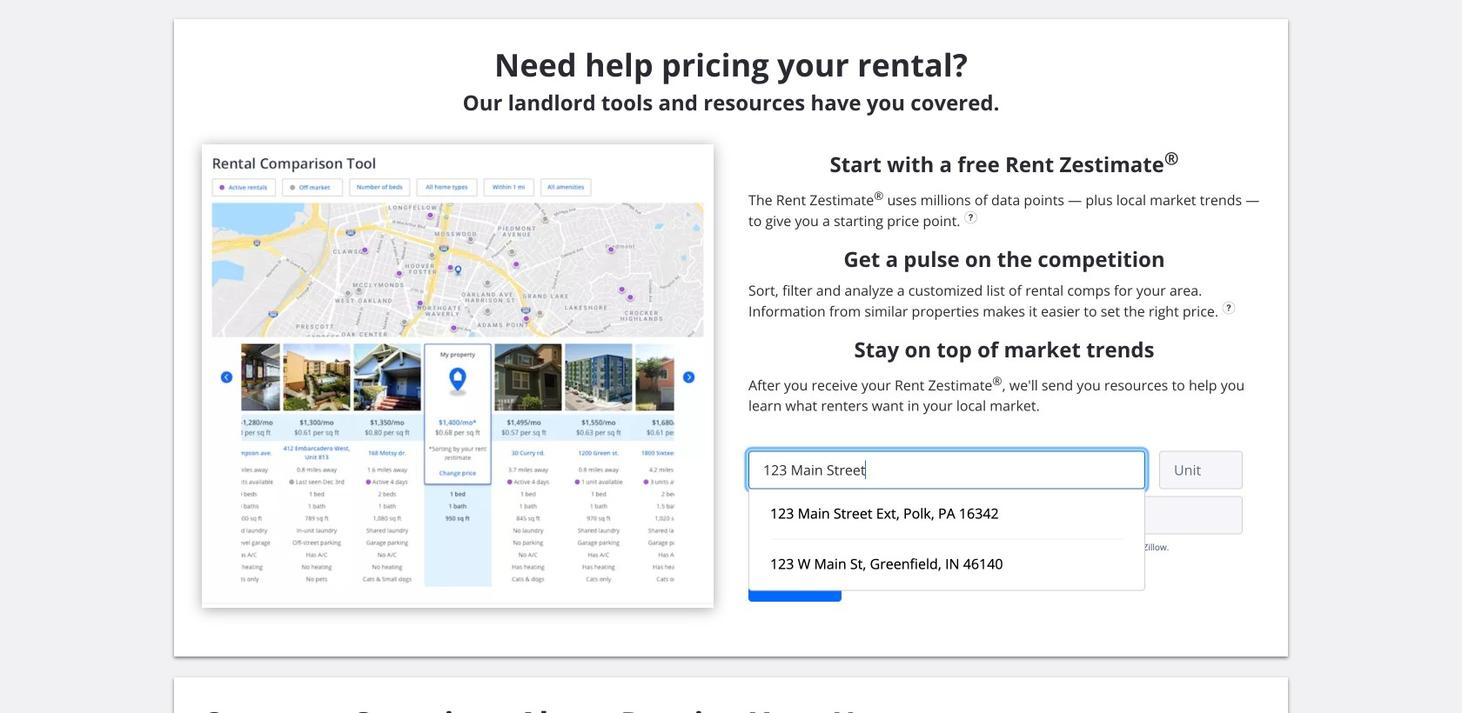 Task type: vqa. For each thing, say whether or not it's contained in the screenshot.
Agent Name text box
no



Task type: locate. For each thing, give the bounding box(es) containing it.
Email address text field
[[749, 497, 1243, 535]]

image of the zillow price my rental tool image
[[202, 145, 714, 604]]

Unit text field
[[1160, 452, 1243, 490]]

Street address text field
[[749, 452, 1146, 490]]



